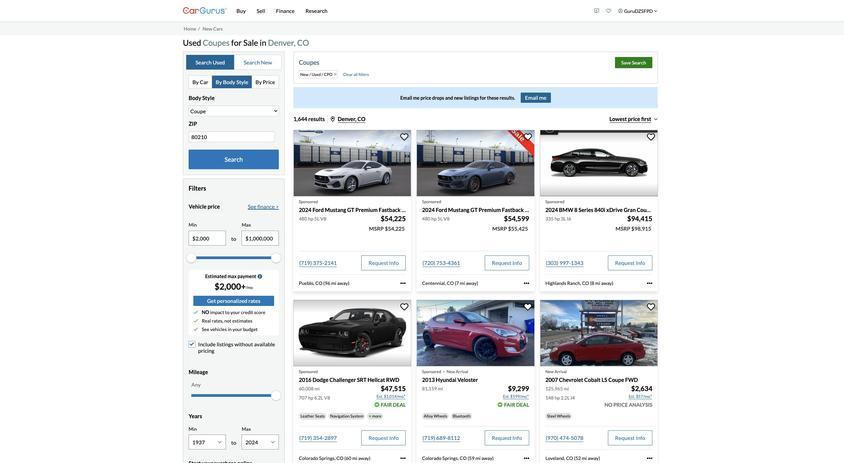 Task type: locate. For each thing, give the bounding box(es) containing it.
no up real
[[202, 310, 209, 315]]

tab list
[[186, 55, 282, 70], [189, 75, 279, 89]]

1 horizontal spatial 5l
[[438, 216, 443, 222]]

gt for $54,599
[[471, 207, 478, 213]]

info for $94,415
[[636, 260, 645, 266]]

rwd up $47,515
[[386, 377, 400, 383]]

ford for $54,599
[[436, 207, 447, 213]]

0 horizontal spatial price
[[208, 203, 220, 210]]

listings right new
[[464, 95, 479, 101]]

ellipsis h image
[[401, 281, 406, 286], [647, 281, 653, 286], [401, 456, 406, 461]]

to
[[231, 236, 236, 242], [225, 310, 230, 315], [231, 440, 236, 446]]

pueblo, co (96 mi away)
[[299, 280, 349, 286]]

1 by from the left
[[192, 79, 199, 85]]

0 vertical spatial in
[[260, 37, 266, 47]]

ZIP telephone field
[[189, 131, 275, 142]]

0 horizontal spatial colorado
[[299, 455, 318, 461]]

2 check image from the top
[[193, 319, 198, 323]]

sponsored 2024 ford mustang gt premium fastback rwd for $54,599
[[422, 199, 538, 213]]

by for by car
[[192, 79, 199, 85]]

2 horizontal spatial msrp
[[616, 225, 630, 232]]

fair deal down est. $199/mo.* "button" at the bottom right of the page
[[504, 402, 529, 408]]

used down home "link"
[[183, 37, 201, 47]]

0 horizontal spatial body
[[189, 95, 201, 101]]

1 horizontal spatial price
[[421, 95, 431, 101]]

est.
[[377, 394, 383, 399], [503, 394, 510, 399], [629, 394, 635, 399]]

me inside button
[[539, 94, 547, 101]]

arrival up 2007
[[555, 369, 567, 374]]

1 arrival from the left
[[456, 369, 468, 374]]

2 vertical spatial used
[[312, 72, 321, 77]]

budget
[[243, 326, 258, 332]]

springs, for 2016
[[319, 455, 336, 461]]

tab list down search used tab
[[189, 75, 279, 89]]

(719)
[[299, 260, 312, 266], [299, 435, 312, 441], [423, 435, 435, 441]]

mi inside 60,008 mi 707 hp 6.2l v8
[[315, 386, 320, 392]]

1 horizontal spatial me
[[539, 94, 547, 101]]

arrival
[[456, 369, 468, 374], [555, 369, 567, 374]]

1 springs, from the left
[[319, 455, 336, 461]]

1 horizontal spatial 2024
[[422, 207, 435, 213]]

Max text field
[[242, 231, 279, 245]]

0 vertical spatial your
[[231, 310, 240, 315]]

by left "price"
[[256, 79, 262, 85]]

search button
[[189, 150, 279, 169]]

est. left the $1,014/mo.*
[[377, 394, 383, 399]]

pitch black clearcoat 2016 dodge challenger srt hellcat rwd coupe rear-wheel drive 6-speed manual image
[[294, 300, 411, 366]]

2 fair from the left
[[504, 402, 515, 408]]

1 vertical spatial see
[[202, 326, 209, 332]]

fair for ·
[[504, 402, 515, 408]]

1 premium from the left
[[356, 207, 378, 213]]

2 horizontal spatial used
[[312, 72, 321, 77]]

$94,415 msrp $98,915
[[616, 214, 653, 232]]

(719) inside (719) 375-2141 button
[[299, 260, 312, 266]]

deal
[[393, 402, 406, 408], [516, 402, 529, 408]]

search
[[196, 59, 212, 65], [244, 59, 260, 65], [632, 60, 646, 66], [225, 156, 243, 163]]

0 horizontal spatial arrival
[[456, 369, 468, 374]]

loveland, co (52 mi away)
[[546, 455, 600, 461]]

msrp inside $94,415 msrp $98,915
[[616, 225, 630, 232]]

0 horizontal spatial sponsored 2024 ford mustang gt premium fastback rwd
[[299, 199, 415, 213]]

v8 for $54,225
[[320, 216, 326, 222]]

(719) inside (719) 689-8112 button
[[423, 435, 435, 441]]

0 horizontal spatial ford
[[313, 207, 324, 213]]

3 2024 from the left
[[546, 207, 558, 213]]

hp inside 60,008 mi 707 hp 6.2l v8
[[308, 395, 313, 401]]

colorado springs, co (60 mi away)
[[299, 455, 371, 461]]

add a car review image
[[595, 8, 599, 13]]

style down car
[[202, 95, 215, 101]]

msrp for $54,599
[[492, 225, 507, 232]]

2.2l
[[561, 395, 570, 401]]

Min text field
[[189, 231, 226, 245]]

hp inside the 125,965 mi 148 hp 2.2l i4
[[555, 395, 560, 401]]

2 min from the top
[[189, 426, 197, 432]]

0 horizontal spatial coupe
[[609, 377, 624, 383]]

sponsored inside sponsored 2024 bmw 8 series 840i xdrive gran coupe awd
[[546, 199, 565, 204]]

msrp inside "$54,599 msrp $55,425"
[[492, 225, 507, 232]]

3 by from the left
[[256, 79, 262, 85]]

est. inside $9,299 est. $199/mo.*
[[503, 394, 510, 399]]

hellcat
[[368, 377, 385, 383]]

listings
[[464, 95, 479, 101], [217, 341, 233, 348]]

2024 inside sponsored 2024 bmw 8 series 840i xdrive gran coupe awd
[[546, 207, 558, 213]]

hp for $54,599
[[431, 216, 437, 222]]

2 ford from the left
[[436, 207, 447, 213]]

min down the vehicle
[[189, 222, 197, 228]]

(719) inside (719) 354-2897 button
[[299, 435, 312, 441]]

2 springs, from the left
[[442, 455, 459, 461]]

results
[[308, 116, 325, 122]]

0 horizontal spatial listings
[[217, 341, 233, 348]]

2 fair deal from the left
[[504, 402, 529, 408]]

away) right (7
[[466, 280, 478, 286]]

rates
[[248, 298, 260, 304]]

(303)
[[546, 260, 559, 266]]

alloy
[[424, 414, 433, 419]]

gt
[[347, 207, 354, 213], [471, 207, 478, 213]]

0 vertical spatial style
[[236, 79, 248, 85]]

check image
[[193, 327, 198, 332]]

(719) left 689-
[[423, 435, 435, 441]]

0 horizontal spatial in
[[228, 326, 232, 332]]

1 horizontal spatial 480 hp 5l v8
[[422, 216, 450, 222]]

see
[[248, 203, 256, 210], [202, 326, 209, 332]]

coupe up $94,415
[[637, 207, 653, 213]]

coupe
[[637, 207, 653, 213], [609, 377, 624, 383]]

0 horizontal spatial for
[[231, 37, 242, 47]]

coupe inside sponsored 2024 bmw 8 series 840i xdrive gran coupe awd
[[637, 207, 653, 213]]

deal down the $1,014/mo.*
[[393, 402, 406, 408]]

mustang
[[325, 207, 346, 213], [448, 207, 470, 213]]

2024
[[299, 207, 312, 213], [422, 207, 435, 213], [546, 207, 558, 213]]

1 horizontal spatial wheels
[[557, 414, 571, 419]]

gurudzsfpd
[[624, 8, 653, 14]]

0 vertical spatial body
[[223, 79, 235, 85]]

menu bar
[[227, 0, 591, 22]]

2024 for $54,599
[[422, 207, 435, 213]]

480 hp 5l v8 for $54,599
[[422, 216, 450, 222]]

/ for new
[[309, 72, 311, 77]]

(719) for 2024
[[299, 260, 312, 266]]

1 480 from the left
[[299, 216, 307, 222]]

mi up 6.2l
[[315, 386, 320, 392]]

arrival inside sponsored · new arrival 2013 hyundai veloster
[[456, 369, 468, 374]]

1 horizontal spatial coupes
[[299, 59, 319, 66]]

480
[[299, 216, 307, 222], [422, 216, 431, 222]]

0 horizontal spatial rwd
[[386, 377, 400, 383]]

v8 for $54,599
[[444, 216, 450, 222]]

1 horizontal spatial email
[[525, 94, 538, 101]]

fastback up $54,599
[[502, 207, 524, 213]]

0 horizontal spatial gt
[[347, 207, 354, 213]]

colorado down (719) 689-8112 button
[[422, 455, 442, 461]]

(719) left 354-
[[299, 435, 312, 441]]

check image
[[193, 310, 198, 315], [193, 319, 198, 323]]

request info button for $47,515
[[362, 431, 406, 446]]

$9,299
[[508, 384, 529, 393]]

2 est. from the left
[[503, 394, 510, 399]]

used inside button
[[312, 72, 321, 77]]

search right save
[[632, 60, 646, 66]]

sponsored for $54,225
[[299, 199, 318, 204]]

1 est. from the left
[[377, 394, 383, 399]]

springs, left (59
[[442, 455, 459, 461]]

style left 'by price'
[[236, 79, 248, 85]]

away) right (59
[[482, 455, 494, 461]]

price
[[614, 402, 628, 408]]

1 480 hp 5l v8 from the left
[[299, 216, 326, 222]]

840i
[[595, 207, 605, 213]]

8112
[[448, 435, 460, 441]]

0 horizontal spatial msrp
[[369, 225, 384, 232]]

1 horizontal spatial fastback
[[502, 207, 524, 213]]

1 gt from the left
[[347, 207, 354, 213]]

denver, right sale
[[268, 37, 296, 47]]

price left drops
[[421, 95, 431, 101]]

to down years dropdown button
[[231, 440, 236, 446]]

estimates
[[232, 318, 253, 324]]

mi right (59
[[476, 455, 481, 461]]

1 vertical spatial denver,
[[338, 116, 357, 122]]

for left the these
[[480, 95, 486, 101]]

used left cpo at the top of the page
[[312, 72, 321, 77]]

1 horizontal spatial used
[[213, 59, 225, 65]]

est. $57/mo.* button
[[629, 393, 653, 400]]

search for search new
[[244, 59, 260, 65]]

2 gt from the left
[[471, 207, 478, 213]]

2 arrival from the left
[[555, 369, 567, 374]]

premium up $54,225 msrp $54,225
[[356, 207, 378, 213]]

info circle image
[[258, 274, 262, 279]]

1 horizontal spatial est.
[[503, 394, 510, 399]]

new
[[203, 26, 212, 31], [261, 59, 272, 65], [300, 72, 309, 77], [447, 369, 455, 374], [546, 369, 554, 374]]

fastback for $54,599
[[502, 207, 524, 213]]

0 horizontal spatial 480
[[299, 216, 307, 222]]

1 ford from the left
[[313, 207, 324, 213]]

1 vertical spatial max
[[242, 426, 251, 432]]

home / new cars
[[184, 26, 223, 31]]

sponsored inside sponsored 2016 dodge challenger srt hellcat rwd
[[299, 369, 318, 374]]

info for $2,634
[[636, 435, 645, 441]]

est. inside $47,515 est. $1,014/mo.*
[[377, 394, 383, 399]]

fair down est. $1,014/mo.* button
[[381, 402, 392, 408]]

mi down 'hyundai'
[[438, 386, 443, 392]]

price
[[263, 79, 275, 85]]

tab list containing search used
[[186, 55, 282, 70]]

black 2024 bmw 8 series 840i xdrive gran coupe awd coupe all-wheel drive automatic image
[[540, 130, 658, 196]]

finance
[[276, 7, 295, 14]]

480 for $54,599
[[422, 216, 431, 222]]

0 vertical spatial $54,225
[[381, 214, 406, 223]]

1 horizontal spatial by
[[216, 79, 222, 85]]

away) right '(96'
[[337, 280, 349, 286]]

user icon image
[[618, 8, 623, 13]]

steel
[[547, 414, 556, 419]]

1 fair from the left
[[381, 402, 392, 408]]

est. for ·
[[503, 394, 510, 399]]

me for email me
[[539, 94, 547, 101]]

msrp inside $54,225 msrp $54,225
[[369, 225, 384, 232]]

new inside button
[[300, 72, 309, 77]]

1 vertical spatial price
[[208, 203, 220, 210]]

1 horizontal spatial body
[[223, 79, 235, 85]]

1 horizontal spatial coupe
[[637, 207, 653, 213]]

(719) left "375-"
[[299, 260, 312, 266]]

new right ·
[[447, 369, 455, 374]]

sponsored
[[299, 199, 318, 204], [422, 199, 441, 204], [546, 199, 565, 204], [299, 369, 318, 374], [422, 369, 441, 374]]

0 horizontal spatial see
[[202, 326, 209, 332]]

info for $9,299
[[513, 435, 522, 441]]

msrp
[[369, 225, 384, 232], [492, 225, 507, 232], [616, 225, 630, 232]]

email right results. on the right top of the page
[[525, 94, 538, 101]]

2 sponsored 2024 ford mustang gt premium fastback rwd from the left
[[422, 199, 538, 213]]

est. for 2016
[[377, 394, 383, 399]]

arrival up veloster
[[456, 369, 468, 374]]

/ for home
[[198, 26, 200, 31]]

search up car
[[196, 59, 212, 65]]

coupe inside new arrival 2007 chevrolet cobalt ls coupe fwd
[[609, 377, 624, 383]]

1 horizontal spatial rwd
[[402, 207, 415, 213]]

body inside tab
[[223, 79, 235, 85]]

buy button
[[231, 0, 251, 22]]

1 horizontal spatial msrp
[[492, 225, 507, 232]]

new up 2007
[[546, 369, 554, 374]]

rwd inside sponsored 2016 dodge challenger srt hellcat rwd
[[386, 377, 400, 383]]

impact
[[210, 310, 224, 315]]

by right car
[[216, 79, 222, 85]]

fair down est. $199/mo.* "button" at the bottom right of the page
[[504, 402, 515, 408]]

0 vertical spatial tab list
[[186, 55, 282, 70]]

1 msrp from the left
[[369, 225, 384, 232]]

no inside $2,634 est. $57/mo.* no price analysis
[[605, 402, 613, 408]]

1 wheels from the left
[[434, 414, 447, 419]]

request for $47,515
[[369, 435, 388, 441]]

2 fastback from the left
[[502, 207, 524, 213]]

request info for $9,299
[[492, 435, 522, 441]]

to up real rates, not estimates
[[225, 310, 230, 315]]

no left "price"
[[605, 402, 613, 408]]

coupes up new / used / cpo
[[299, 59, 319, 66]]

rwd up $54,225 msrp $54,225
[[402, 207, 415, 213]]

est. inside $2,634 est. $57/mo.* no price analysis
[[629, 394, 635, 399]]

body right car
[[223, 79, 235, 85]]

1 vertical spatial your
[[233, 326, 242, 332]]

fair deal down the $1,014/mo.*
[[381, 402, 406, 408]]

gurudzsfpd button
[[615, 1, 661, 20]]

tab list up by body style
[[186, 55, 282, 70]]

email for email me
[[525, 94, 538, 101]]

wheels
[[434, 414, 447, 419], [557, 414, 571, 419]]

in right sale
[[260, 37, 266, 47]]

0 horizontal spatial no
[[202, 310, 209, 315]]

max down years dropdown button
[[242, 426, 251, 432]]

mi right (8
[[595, 280, 600, 286]]

2 horizontal spatial rwd
[[525, 207, 538, 213]]

msrp for $94,415
[[616, 225, 630, 232]]

min down years
[[189, 426, 197, 432]]

request info button for $2,634
[[608, 431, 653, 446]]

480 for $54,225
[[299, 216, 307, 222]]

6.2l
[[314, 395, 323, 401]]

1 horizontal spatial colorado
[[422, 455, 442, 461]]

map marker alt image
[[331, 116, 335, 122]]

fair
[[381, 402, 392, 408], [504, 402, 515, 408]]

1 max from the top
[[242, 222, 251, 228]]

to left max text box
[[231, 236, 236, 242]]

mustang for $54,225
[[325, 207, 346, 213]]

away) right (8
[[601, 280, 614, 286]]

email me price drops and new listings for these results.
[[400, 95, 515, 101]]

1 horizontal spatial arrival
[[555, 369, 567, 374]]

new inside tab
[[261, 59, 272, 65]]

request info button for $54,599
[[485, 255, 529, 270]]

red 2007 chevrolet cobalt ls coupe fwd coupe front-wheel drive 5-speed manual image
[[540, 300, 658, 366]]

(719) 689-8112
[[423, 435, 460, 441]]

new / used / cpo button
[[299, 70, 338, 78]]

1 horizontal spatial sponsored 2024 ford mustang gt premium fastback rwd
[[422, 199, 538, 213]]

0 horizontal spatial wheels
[[434, 414, 447, 419]]

1 colorado from the left
[[299, 455, 318, 461]]

1 horizontal spatial listings
[[464, 95, 479, 101]]

0 horizontal spatial deal
[[393, 402, 406, 408]]

est. up analysis at the right bottom of page
[[629, 394, 635, 399]]

deal for 2016
[[393, 402, 406, 408]]

request info button for $54,225
[[362, 255, 406, 270]]

0 horizontal spatial me
[[413, 95, 420, 101]]

coupes
[[203, 37, 230, 47], [299, 59, 319, 66]]

away) right the (52
[[588, 455, 600, 461]]

by car tab
[[189, 76, 212, 88]]

premium up "$54,599 msrp $55,425"
[[479, 207, 501, 213]]

vehicle
[[189, 203, 207, 210]]

0 horizontal spatial fair
[[381, 402, 392, 408]]

mi inside the 125,965 mi 148 hp 2.2l i4
[[564, 386, 569, 392]]

1 min from the top
[[189, 222, 197, 228]]

2 by from the left
[[216, 79, 222, 85]]

include
[[198, 341, 216, 348]]

email left drops
[[400, 95, 412, 101]]

loveland,
[[546, 455, 565, 461]]

your up estimates
[[231, 310, 240, 315]]

wheels right alloy
[[434, 414, 447, 419]]

denver, right map marker alt icon at top left
[[338, 116, 357, 122]]

est. left $199/mo.*
[[503, 394, 510, 399]]

2 wheels from the left
[[557, 414, 571, 419]]

1 horizontal spatial style
[[236, 79, 248, 85]]

search down zip telephone field at top left
[[225, 156, 243, 163]]

2 premium from the left
[[479, 207, 501, 213]]

1 5l from the left
[[314, 216, 320, 222]]

1 vertical spatial coupe
[[609, 377, 624, 383]]

2 2024 from the left
[[422, 207, 435, 213]]

leather
[[301, 414, 314, 419]]

2 5l from the left
[[438, 216, 443, 222]]

474-
[[560, 435, 571, 441]]

fastback for $54,225
[[379, 207, 401, 213]]

springs, left the (60 at the bottom of page
[[319, 455, 336, 461]]

2 deal from the left
[[516, 402, 529, 408]]

cobalt
[[584, 377, 601, 383]]

1 mustang from the left
[[325, 207, 346, 213]]

request for $94,415
[[615, 260, 635, 266]]

1 vertical spatial check image
[[193, 319, 198, 323]]

ellipsis h image
[[524, 281, 529, 286], [524, 456, 529, 461], [647, 456, 653, 461]]

0 horizontal spatial premium
[[356, 207, 378, 213]]

hyundai
[[436, 377, 456, 383]]

menu bar containing buy
[[227, 0, 591, 22]]

see left finance
[[248, 203, 256, 210]]

3 est. from the left
[[629, 394, 635, 399]]

your down estimates
[[233, 326, 242, 332]]

rwd up $54,599
[[525, 207, 538, 213]]

1 horizontal spatial ford
[[436, 207, 447, 213]]

1 horizontal spatial mustang
[[448, 207, 470, 213]]

1 fastback from the left
[[379, 207, 401, 213]]

search down sale
[[244, 59, 260, 65]]

1 vertical spatial coupes
[[299, 59, 319, 66]]

1 sponsored 2024 ford mustang gt premium fastback rwd from the left
[[299, 199, 415, 213]]

price
[[421, 95, 431, 101], [208, 203, 220, 210]]

2 mustang from the left
[[448, 207, 470, 213]]

$54,599 msrp $55,425
[[492, 214, 529, 232]]

1 horizontal spatial see
[[248, 203, 256, 210]]

$2,000+ /mo
[[215, 281, 253, 292]]

info
[[389, 260, 399, 266], [513, 260, 522, 266], [636, 260, 645, 266], [389, 435, 399, 441], [513, 435, 522, 441], [636, 435, 645, 441]]

0 vertical spatial coupe
[[637, 207, 653, 213]]

0 vertical spatial for
[[231, 37, 242, 47]]

used inside tab
[[213, 59, 225, 65]]

sponsored for $94,415
[[546, 199, 565, 204]]

480 hp 5l v8 for $54,225
[[299, 216, 326, 222]]

1 vertical spatial in
[[228, 326, 232, 332]]

in down not
[[228, 326, 232, 332]]

2 msrp from the left
[[492, 225, 507, 232]]

more
[[372, 414, 381, 419]]

listings down see vehicles in your budget on the left bottom of page
[[217, 341, 233, 348]]

2 480 from the left
[[422, 216, 431, 222]]

0 horizontal spatial fair deal
[[381, 402, 406, 408]]

0 horizontal spatial 5l
[[314, 216, 320, 222]]

(719) for ·
[[423, 435, 435, 441]]

0 horizontal spatial /
[[198, 26, 200, 31]]

by left car
[[192, 79, 199, 85]]

price right the vehicle
[[208, 203, 220, 210]]

(52
[[574, 455, 581, 461]]

rwd for $54,225
[[402, 207, 415, 213]]

1 horizontal spatial premium
[[479, 207, 501, 213]]

1 horizontal spatial fair deal
[[504, 402, 529, 408]]

request info for $54,225
[[369, 260, 399, 266]]

2024 for $94,415
[[546, 207, 558, 213]]

1 deal from the left
[[393, 402, 406, 408]]

2 horizontal spatial est.
[[629, 394, 635, 399]]

max up max text box
[[242, 222, 251, 228]]

ellipsis h image for $94,415
[[647, 281, 653, 286]]

1 2024 from the left
[[299, 207, 312, 213]]

fastback up $54,225 msrp $54,225
[[379, 207, 401, 213]]

awd
[[654, 207, 667, 213]]

1 horizontal spatial no
[[605, 402, 613, 408]]

1 horizontal spatial for
[[480, 95, 486, 101]]

0 vertical spatial min
[[189, 222, 197, 228]]

0 horizontal spatial mustang
[[325, 207, 346, 213]]

new up 'by price'
[[261, 59, 272, 65]]

and
[[445, 95, 453, 101]]

used up by body style
[[213, 59, 225, 65]]

fair for 2016
[[381, 402, 392, 408]]

0 horizontal spatial used
[[183, 37, 201, 47]]

denver, co button
[[331, 116, 366, 122]]

colorado down (719) 354-2897 button on the left of page
[[299, 455, 318, 461]]

cargurus logo homepage link link
[[183, 1, 227, 21]]

filters
[[359, 72, 369, 77]]

mi up 2.2l
[[564, 386, 569, 392]]

1 fair deal from the left
[[381, 402, 406, 408]]

request for $54,225
[[369, 260, 388, 266]]

3 msrp from the left
[[616, 225, 630, 232]]

wheels right steel
[[557, 414, 571, 419]]

2 480 hp 5l v8 from the left
[[422, 216, 450, 222]]

clear
[[343, 72, 353, 77]]

coupe right ls
[[609, 377, 624, 383]]

0 horizontal spatial 480 hp 5l v8
[[299, 216, 326, 222]]

body down by car tab
[[189, 95, 201, 101]]

0 horizontal spatial email
[[400, 95, 412, 101]]

listings inside include listings without available pricing
[[217, 341, 233, 348]]

your for credit
[[231, 310, 240, 315]]

1 horizontal spatial deal
[[516, 402, 529, 408]]

coupes down cars
[[203, 37, 230, 47]]

by price tab
[[252, 76, 279, 88]]

email inside button
[[525, 94, 538, 101]]

see down real
[[202, 326, 209, 332]]

1 horizontal spatial /
[[309, 72, 311, 77]]

for left sale
[[231, 37, 242, 47]]

any
[[191, 381, 201, 388]]

(719) 354-2897
[[299, 435, 337, 441]]

1 vertical spatial min
[[189, 426, 197, 432]]

1 vertical spatial no
[[605, 402, 613, 408]]

new left cpo at the top of the page
[[300, 72, 309, 77]]

request info for $47,515
[[369, 435, 399, 441]]

est. for arrival
[[629, 394, 635, 399]]

max
[[242, 222, 251, 228], [242, 426, 251, 432]]

2 colorado from the left
[[422, 455, 442, 461]]

1 horizontal spatial gt
[[471, 207, 478, 213]]

0 horizontal spatial by
[[192, 79, 199, 85]]

0 horizontal spatial springs,
[[319, 455, 336, 461]]

deal down $199/mo.*
[[516, 402, 529, 408]]

2 vertical spatial to
[[231, 440, 236, 446]]

1 horizontal spatial springs,
[[442, 455, 459, 461]]

(970) 474-5078 button
[[546, 431, 584, 446]]

1 horizontal spatial fair
[[504, 402, 515, 408]]

5l for $54,599
[[438, 216, 443, 222]]

689-
[[436, 435, 448, 441]]

request
[[369, 260, 388, 266], [492, 260, 512, 266], [615, 260, 635, 266], [369, 435, 388, 441], [492, 435, 512, 441], [615, 435, 635, 441]]

by body style tab
[[212, 76, 252, 88]]

81,159 mi
[[422, 386, 443, 392]]

navigation
[[330, 414, 350, 419]]

v8
[[320, 216, 326, 222], [444, 216, 450, 222], [324, 395, 330, 401]]

1 vertical spatial used
[[213, 59, 225, 65]]

335 hp 3l i6
[[546, 216, 571, 222]]

0 vertical spatial to
[[231, 236, 236, 242]]



Task type: vqa. For each thing, say whether or not it's contained in the screenshot.
stop
no



Task type: describe. For each thing, give the bounding box(es) containing it.
1 vertical spatial body
[[189, 95, 201, 101]]

gran
[[624, 207, 636, 213]]

request info button for $9,299
[[485, 431, 529, 446]]

clear all filters
[[343, 72, 369, 77]]

request info for $2,634
[[615, 435, 645, 441]]

gurudzsfpd menu item
[[615, 1, 661, 20]]

hp for $94,415
[[555, 216, 560, 222]]

1 horizontal spatial in
[[260, 37, 266, 47]]

sponsored · new arrival 2013 hyundai veloster
[[422, 365, 478, 383]]

1,644 results
[[294, 116, 325, 122]]

saved cars image
[[607, 8, 611, 13]]

1 vertical spatial $54,225
[[385, 225, 405, 232]]

premium for $54,225
[[356, 207, 378, 213]]

request info button for $94,415
[[608, 255, 653, 270]]

request for $2,634
[[615, 435, 635, 441]]

sponsored 2024 ford mustang gt premium fastback rwd for $54,225
[[299, 199, 415, 213]]

analysis
[[629, 402, 653, 408]]

msrp for $54,225
[[369, 225, 384, 232]]

(303) 997-1343
[[546, 260, 584, 266]]

results.
[[500, 95, 515, 101]]

$1,014/mo.*
[[384, 394, 406, 399]]

2024 for $54,225
[[299, 207, 312, 213]]

hp for $54,225
[[308, 216, 313, 222]]

filters
[[189, 185, 206, 192]]

see finance > link
[[248, 203, 279, 211]]

mileage button
[[189, 364, 279, 381]]

2007
[[546, 377, 558, 383]]

colorado for ·
[[422, 455, 442, 461]]

$57/mo.*
[[636, 394, 652, 399]]

est. $199/mo.* button
[[503, 393, 529, 400]]

info for $54,599
[[513, 260, 522, 266]]

seats
[[315, 414, 325, 419]]

4361
[[448, 260, 460, 266]]

1 vertical spatial for
[[480, 95, 486, 101]]

finance button
[[271, 0, 300, 22]]

cargurus logo homepage link image
[[183, 1, 227, 21]]

payment
[[238, 274, 256, 279]]

research
[[306, 7, 328, 14]]

real rates, not estimates
[[202, 318, 253, 324]]

0 horizontal spatial denver,
[[268, 37, 296, 47]]

search for search used
[[196, 59, 212, 65]]

search for search
[[225, 156, 243, 163]]

save search button
[[615, 57, 653, 68]]

new inside new arrival 2007 chevrolet cobalt ls coupe fwd
[[546, 369, 554, 374]]

v8 inside 60,008 mi 707 hp 6.2l v8
[[324, 395, 330, 401]]

sponsored 2024 bmw 8 series 840i xdrive gran coupe awd
[[546, 199, 667, 213]]

2016
[[299, 377, 312, 383]]

$94,415
[[627, 214, 653, 223]]

search new
[[244, 59, 272, 65]]

chevron down image
[[654, 9, 658, 13]]

real
[[202, 318, 211, 324]]

gt for $54,225
[[347, 207, 354, 213]]

premium for $54,599
[[479, 207, 501, 213]]

125,965
[[546, 386, 563, 392]]

2 horizontal spatial /
[[322, 72, 323, 77]]

$54,225 msrp $54,225
[[369, 214, 406, 232]]

see for see vehicles in your budget
[[202, 326, 209, 332]]

see for see finance >
[[248, 203, 256, 210]]

81,159
[[422, 386, 437, 392]]

body style
[[189, 95, 215, 101]]

drops
[[432, 95, 444, 101]]

by body style
[[216, 79, 248, 85]]

home link
[[184, 26, 196, 31]]

colorado for 2016
[[299, 455, 318, 461]]

research button
[[300, 0, 333, 22]]

mi right the (52
[[582, 455, 587, 461]]

mi right '(96'
[[331, 280, 336, 286]]

753-
[[436, 260, 448, 266]]

(719) 689-8112 button
[[422, 431, 461, 446]]

1 horizontal spatial denver,
[[338, 116, 357, 122]]

info for $54,225
[[389, 260, 399, 266]]

request for $54,599
[[492, 260, 512, 266]]

by for by body style
[[216, 79, 222, 85]]

8
[[575, 207, 578, 213]]

highlands ranch, co (8 mi away)
[[546, 280, 614, 286]]

125,965 mi 148 hp 2.2l i4
[[546, 386, 575, 401]]

bmw
[[559, 207, 573, 213]]

rwd for $54,599
[[525, 207, 538, 213]]

(719) 375-2141 button
[[299, 255, 337, 270]]

challenger
[[330, 377, 356, 383]]

2 max from the top
[[242, 426, 251, 432]]

0 horizontal spatial style
[[202, 95, 215, 101]]

(719) for 2016
[[299, 435, 312, 441]]

system
[[351, 414, 364, 419]]

deal for ·
[[516, 402, 529, 408]]

get
[[207, 298, 216, 304]]

email for email me price drops and new listings for these results.
[[400, 95, 412, 101]]

chevrolet
[[559, 377, 583, 383]]

springs, for ·
[[442, 455, 459, 461]]

(720) 753-4361
[[423, 260, 460, 266]]

highlands
[[546, 280, 566, 286]]

$47,515 est. $1,014/mo.*
[[377, 384, 406, 399]]

search new tab
[[235, 55, 281, 70]]

style inside tab
[[236, 79, 248, 85]]

5l for $54,225
[[314, 216, 320, 222]]

away) right the (60 at the bottom of page
[[358, 455, 371, 461]]

finance
[[257, 203, 275, 210]]

2897
[[324, 435, 337, 441]]

sponsored for $54,599
[[422, 199, 441, 204]]

leather seats
[[301, 414, 325, 419]]

2141
[[324, 260, 337, 266]]

ellipsis h image for ·
[[524, 456, 529, 461]]

gurudzsfpd menu
[[591, 1, 661, 20]]

707
[[299, 395, 307, 401]]

me for email me price drops and new listings for these results.
[[413, 95, 420, 101]]

tab list containing by car
[[189, 75, 279, 89]]

home
[[184, 26, 196, 31]]

denver, co
[[338, 116, 366, 122]]

(720) 753-4361 button
[[422, 255, 461, 270]]

request for $9,299
[[492, 435, 512, 441]]

request info for $54,599
[[492, 260, 522, 266]]

mi right the (60 at the bottom of page
[[352, 455, 357, 461]]

sell button
[[251, 0, 271, 22]]

ellipsis h image for 2024
[[524, 281, 529, 286]]

fair deal for ·
[[504, 402, 529, 408]]

mustang for $54,599
[[448, 207, 470, 213]]

not
[[224, 318, 231, 324]]

new left cars
[[203, 26, 212, 31]]

ford for $54,225
[[313, 207, 324, 213]]

vehicles
[[210, 326, 227, 332]]

pueblo,
[[299, 280, 315, 286]]

iconic silver metallic 2024 ford mustang gt premium fastback rwd coupe rear-wheel drive automatic image
[[294, 130, 411, 196]]

new inside sponsored · new arrival 2013 hyundai veloster
[[447, 369, 455, 374]]

your for budget
[[233, 326, 242, 332]]

mi right (7
[[460, 280, 465, 286]]

0 vertical spatial no
[[202, 310, 209, 315]]

times image
[[334, 72, 337, 76]]

info for $47,515
[[389, 435, 399, 441]]

email me button
[[521, 93, 551, 103]]

2013
[[422, 377, 435, 383]]

5078
[[571, 435, 584, 441]]

get personalized rates
[[207, 298, 260, 304]]

search used tab
[[186, 55, 235, 70]]

sale
[[243, 37, 258, 47]]

steel wheels
[[547, 414, 571, 419]]

include listings without available pricing
[[198, 341, 275, 354]]

1 check image from the top
[[193, 310, 198, 315]]

wheels for ·
[[434, 414, 447, 419]]

(720)
[[423, 260, 435, 266]]

personalized
[[217, 298, 247, 304]]

credit
[[241, 310, 253, 315]]

max
[[228, 274, 237, 279]]

354-
[[313, 435, 324, 441]]

$2,634
[[631, 384, 653, 393]]

ellipsis h image for $54,225
[[401, 281, 406, 286]]

vapor blue metallic 2024 ford mustang gt premium fastback rwd coupe rear-wheel drive 6-speed manual image
[[417, 130, 535, 196]]

request info for $94,415
[[615, 260, 645, 266]]

used coupes for sale in denver, co
[[183, 37, 309, 47]]

1 vertical spatial to
[[225, 310, 230, 315]]

1,644
[[294, 116, 307, 122]]

srt
[[357, 377, 367, 383]]

0 vertical spatial price
[[421, 95, 431, 101]]

by for by price
[[256, 79, 262, 85]]

0 vertical spatial coupes
[[203, 37, 230, 47]]

arrival inside new arrival 2007 chevrolet cobalt ls coupe fwd
[[555, 369, 567, 374]]

ellipsis h image for arrival
[[647, 456, 653, 461]]

zip
[[189, 121, 197, 127]]

fwd
[[625, 377, 638, 383]]

i4
[[571, 395, 575, 401]]

375-
[[313, 260, 324, 266]]

new / used / cpo
[[300, 72, 333, 77]]

get personalized rates button
[[193, 296, 274, 306]]

ls
[[602, 377, 607, 383]]

0 vertical spatial used
[[183, 37, 201, 47]]

red 2013 hyundai veloster coupe  6-speed automatic image
[[417, 300, 535, 366]]

fair deal for 2016
[[381, 402, 406, 408]]

·
[[443, 365, 445, 377]]

navigation system
[[330, 414, 364, 419]]

sponsored inside sponsored · new arrival 2013 hyundai veloster
[[422, 369, 441, 374]]

years
[[189, 413, 202, 419]]

wheels for arrival
[[557, 414, 571, 419]]

ranch,
[[567, 280, 581, 286]]



